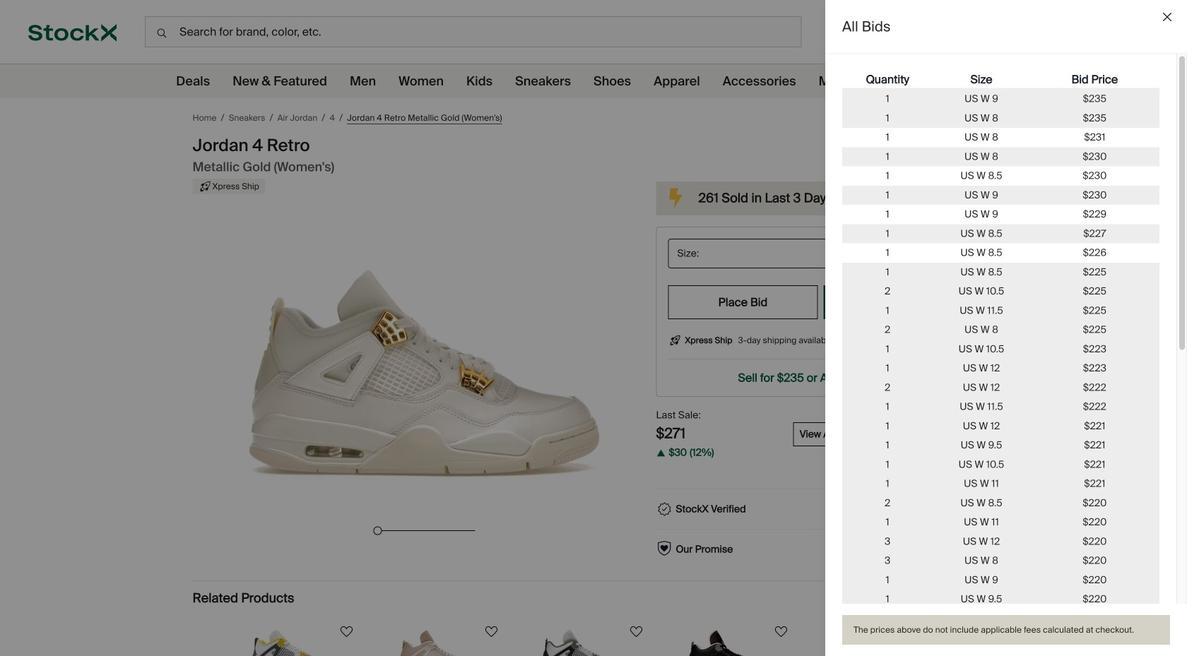 Task type: locate. For each thing, give the bounding box(es) containing it.
follow image for jordan 4 retro shimmer (women's) image
[[483, 624, 500, 641]]

1 follow image from the left
[[338, 624, 355, 641]]

17 row from the top
[[842, 378, 1160, 398]]

toggle authenticity value prop image
[[963, 502, 977, 517]]

table
[[842, 71, 1160, 657]]

20 row from the top
[[842, 436, 1160, 455]]

1 follow image from the left
[[483, 624, 500, 641]]

row group
[[842, 89, 1160, 657]]

0 horizontal spatial follow image
[[338, 624, 355, 641]]

follow image for jordan 4 retro starfish (women's) image
[[773, 624, 790, 641]]

follow image
[[483, 624, 500, 641], [773, 624, 790, 641], [918, 624, 935, 641]]

follow image
[[338, 624, 355, 641], [628, 624, 645, 641]]

0 horizontal spatial follow image
[[483, 624, 500, 641]]

jordan 4 retro shimmer (women's) image
[[389, 630, 488, 657]]

8 row from the top
[[842, 205, 1160, 224]]

26 row from the top
[[842, 552, 1160, 571]]

2 follow image from the left
[[773, 624, 790, 641]]

2 follow image from the left
[[628, 624, 645, 641]]

3 row from the top
[[842, 109, 1160, 128]]

15 row from the top
[[842, 340, 1160, 359]]

dialog
[[825, 0, 1187, 657]]

share image
[[964, 108, 984, 128]]

2 row from the top
[[842, 89, 1160, 109]]

stockx logo image
[[28, 24, 117, 41]]

2 horizontal spatial follow image
[[918, 624, 935, 641]]

27 row from the top
[[842, 571, 1160, 590]]

1 horizontal spatial follow image
[[628, 624, 645, 641]]

5 row from the top
[[842, 147, 1160, 166]]

row
[[842, 71, 1160, 89], [842, 89, 1160, 109], [842, 109, 1160, 128], [842, 128, 1160, 147], [842, 147, 1160, 166], [842, 166, 1160, 186], [842, 186, 1160, 205], [842, 205, 1160, 224], [842, 224, 1160, 243], [842, 243, 1160, 263], [842, 263, 1160, 282], [842, 282, 1160, 301], [842, 301, 1160, 320], [842, 320, 1160, 340], [842, 340, 1160, 359], [842, 359, 1160, 378], [842, 378, 1160, 398], [842, 398, 1160, 417], [842, 417, 1160, 436], [842, 436, 1160, 455], [842, 455, 1160, 475], [842, 475, 1160, 494], [842, 494, 1160, 513], [842, 513, 1160, 532], [842, 532, 1160, 552], [842, 552, 1160, 571], [842, 571, 1160, 590], [842, 590, 1160, 609]]

add to portfolio image
[[913, 108, 933, 128]]

1 horizontal spatial follow image
[[773, 624, 790, 641]]

jordan 4 retro vivid sulfur (women's) image
[[244, 630, 343, 657]]

3 follow image from the left
[[918, 624, 935, 641]]

22 row from the top
[[842, 475, 1160, 494]]

jordan 4 retro metallic gold (women's) 0 image
[[221, 210, 628, 521]]

13 row from the top
[[842, 301, 1160, 320]]



Task type: describe. For each thing, give the bounding box(es) containing it.
7 row from the top
[[842, 186, 1160, 205]]

jordan 4 retro seafoam (women's) image
[[534, 630, 632, 657]]

25 row from the top
[[842, 532, 1160, 552]]

28 row from the top
[[842, 590, 1160, 609]]

favorite image
[[939, 108, 959, 128]]

12 row from the top
[[842, 282, 1160, 301]]

toggle promise value prop image
[[963, 543, 977, 557]]

23 row from the top
[[842, 494, 1160, 513]]

14 row from the top
[[842, 320, 1160, 340]]

follow image for jordan 4 retro vivid sulfur (women's) image
[[338, 624, 355, 641]]

24 row from the top
[[842, 513, 1160, 532]]

follow image for jordan 4 retro seafoam (women's) image
[[628, 624, 645, 641]]

11 row from the top
[[842, 263, 1160, 282]]

16 row from the top
[[842, 359, 1160, 378]]

261 sold in last 3 days! image
[[659, 182, 693, 216]]

19 row from the top
[[842, 417, 1160, 436]]

jordan 4 retro starfish (women's) image
[[678, 630, 777, 657]]

jordan 4 retro hot punch (women's) image
[[823, 630, 922, 657]]

Search... search field
[[145, 16, 802, 47]]

1 row from the top
[[842, 71, 1160, 89]]

product category switcher element
[[0, 64, 1177, 98]]

4 row from the top
[[842, 128, 1160, 147]]

9 row from the top
[[842, 224, 1160, 243]]

close image
[[1163, 13, 1172, 21]]

6 row from the top
[[842, 166, 1160, 186]]

10 row from the top
[[842, 243, 1160, 263]]

18 row from the top
[[842, 398, 1160, 417]]

21 row from the top
[[842, 455, 1160, 475]]

follow image for jordan 4 retro hot punch (women's) image
[[918, 624, 935, 641]]



Task type: vqa. For each thing, say whether or not it's contained in the screenshot.
table
yes



